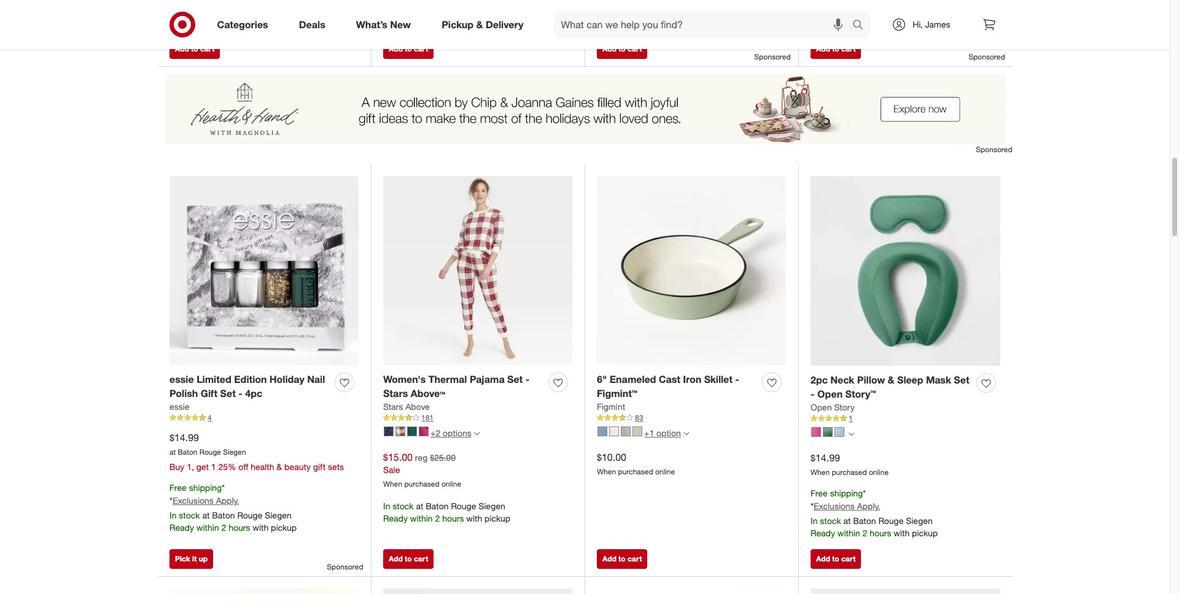 Task type: locate. For each thing, give the bounding box(es) containing it.
essie for essie limited edition holiday nail polish gift set - 4pc
[[170, 374, 194, 386]]

0 horizontal spatial cream image
[[396, 427, 406, 437]]

add to cart
[[175, 44, 215, 53], [389, 44, 429, 53], [603, 44, 642, 53], [817, 44, 856, 53], [389, 555, 429, 564], [603, 555, 642, 564], [817, 555, 856, 564]]

pink image
[[419, 427, 429, 437]]

online for $10.00
[[656, 468, 675, 477]]

green image
[[407, 427, 417, 437]]

& right 'pickup'
[[477, 18, 483, 30]]

it
[[192, 555, 197, 564]]

2pc neck pillow & sleep mask set - open story™️
[[811, 374, 970, 400]]

cream image right blue icon
[[610, 427, 619, 437]]

neck
[[831, 374, 855, 386]]

1 vertical spatial $14.99
[[811, 452, 841, 464]]

buy
[[170, 462, 185, 473]]

all colors element
[[849, 431, 855, 438]]

cream image for figmint™
[[610, 427, 619, 437]]

2 essie from the top
[[170, 402, 190, 412]]

1 horizontal spatial online
[[656, 468, 675, 477]]

at down $14.99 when purchased online
[[844, 516, 851, 527]]

fuchsia image
[[812, 428, 822, 438]]

in stock at  baton rouge siegen ready within 2 hours with pickup
[[383, 502, 511, 524]]

2 horizontal spatial online
[[870, 469, 889, 478]]

essie limited edition holiday nail polish gift set - 4pc link
[[170, 373, 330, 401]]

$14.99 for 2pc neck pillow & sleep mask set - open story™️
[[811, 452, 841, 464]]

2 horizontal spatial with
[[894, 529, 910, 539]]

stock down $14.99 when purchased online
[[821, 516, 842, 527]]

limited
[[197, 374, 232, 386]]

25%
[[219, 462, 236, 473]]

apply. down 25%
[[216, 496, 239, 507]]

all colors + 1 more colors element
[[684, 430, 689, 437]]

- inside 2pc neck pillow & sleep mask set - open story™️
[[811, 388, 815, 400]]

free down $14.99 when purchased online
[[811, 489, 828, 499]]

off
[[239, 462, 248, 473]]

at down "$15.00 reg $25.00 sale when purchased online"
[[416, 502, 424, 512]]

exclusions
[[173, 496, 214, 507], [814, 502, 855, 512]]

2pc neck pillow & sleep mask set - open story™️ image
[[811, 177, 1001, 366], [811, 177, 1001, 366]]

delivery
[[486, 18, 524, 30]]

cart
[[200, 44, 215, 53], [414, 44, 429, 53], [628, 44, 642, 53], [842, 44, 856, 53], [414, 555, 429, 564], [628, 555, 642, 564], [842, 555, 856, 564]]

1 down the story in the right bottom of the page
[[849, 415, 853, 424]]

when inside "$15.00 reg $25.00 sale when purchased online"
[[383, 480, 403, 489]]

1 horizontal spatial in
[[383, 502, 391, 512]]

- down "2pc"
[[811, 388, 815, 400]]

1 right get
[[211, 462, 216, 473]]

0 vertical spatial $14.99
[[170, 432, 199, 444]]

open
[[818, 388, 843, 400], [811, 402, 833, 413]]

2 cream image from the left
[[610, 427, 619, 437]]

open left the story in the right bottom of the page
[[811, 402, 833, 413]]

0 vertical spatial open
[[818, 388, 843, 400]]

shipping down get
[[189, 483, 222, 494]]

2 horizontal spatial when
[[811, 469, 830, 478]]

online down 1 "link"
[[870, 469, 889, 478]]

essie down polish
[[170, 402, 190, 412]]

2pc neck pillow & sleep mask set - open story™️ link
[[811, 374, 972, 402]]

stars above
[[383, 402, 430, 412]]

cream image left green image
[[396, 427, 406, 437]]

1 horizontal spatial purchased
[[619, 468, 654, 477]]

& inside $14.99 at baton rouge siegen buy 1, get 1 25% off health & beauty gift sets
[[277, 462, 282, 473]]

when down 'sale'
[[383, 480, 403, 489]]

hi,
[[913, 19, 923, 29]]

1 horizontal spatial $14.99
[[811, 452, 841, 464]]

what's new
[[356, 18, 411, 30]]

mariah carey - merry christmas (target exclusive, vinyl) image
[[170, 589, 359, 595], [170, 589, 359, 595]]

advertisement region
[[158, 74, 1013, 144]]

& left the sleep
[[888, 374, 895, 386]]

83 link
[[597, 413, 787, 424]]

apply. down $14.99 when purchased online
[[858, 502, 881, 512]]

option
[[657, 428, 681, 439]]

stock down 'sale'
[[393, 502, 414, 512]]

purchased down all colors image
[[832, 469, 868, 478]]

14k gold dipped mother of pearl heart initial pendant necklace - a new day™ gold image
[[383, 589, 573, 595], [383, 589, 573, 595]]

gift
[[201, 388, 218, 400]]

baton inside in stock at  baton rouge siegen ready within 2 hours with pickup
[[426, 502, 449, 512]]

- right pajama
[[526, 374, 530, 386]]

1 cream image from the left
[[396, 427, 406, 437]]

$10.00 when purchased online
[[597, 451, 675, 477]]

baton inside $14.99 at baton rouge siegen buy 1, get 1 25% off health & beauty gift sets
[[178, 448, 198, 458]]

+1
[[645, 428, 655, 439]]

pickup
[[442, 18, 474, 30]]

essie limited edition holiday nail polish gift set - 4pc image
[[170, 177, 359, 366], [170, 177, 359, 366]]

set right mask
[[955, 374, 970, 386]]

0 horizontal spatial &
[[277, 462, 282, 473]]

when
[[597, 468, 617, 477], [811, 469, 830, 478], [383, 480, 403, 489]]

- right skillet
[[736, 374, 740, 386]]

1 horizontal spatial &
[[477, 18, 483, 30]]

purchased inside $14.99 when purchased online
[[832, 469, 868, 478]]

0 horizontal spatial apply.
[[216, 496, 239, 507]]

essie inside 'essie limited edition holiday nail polish gift set - 4pc'
[[170, 374, 194, 386]]

1 essie from the top
[[170, 374, 194, 386]]

when inside $10.00 when purchased online
[[597, 468, 617, 477]]

1 horizontal spatial cream image
[[610, 427, 619, 437]]

free shipping * * exclusions apply. in stock at  baton rouge siegen ready within 2 hours with pickup
[[170, 483, 297, 534], [811, 489, 939, 539]]

siegen inside $14.99 at baton rouge siegen buy 1, get 1 25% off health & beauty gift sets
[[223, 448, 246, 458]]

set right pajama
[[508, 374, 523, 386]]

exclusions apply. button down $14.99 when purchased online
[[814, 501, 881, 513]]

- left 4pc
[[239, 388, 243, 400]]

sage green image
[[633, 427, 643, 437]]

1
[[849, 415, 853, 424], [211, 462, 216, 473]]

0 vertical spatial essie
[[170, 374, 194, 386]]

exclusions down 1,
[[173, 496, 214, 507]]

shipping down $14.99 when purchased online
[[831, 489, 864, 499]]

1 horizontal spatial when
[[597, 468, 617, 477]]

2 vertical spatial &
[[277, 462, 282, 473]]

1 horizontal spatial exclusions
[[814, 502, 855, 512]]

when down the "fuchsia" image
[[811, 469, 830, 478]]

figmint™
[[597, 388, 638, 400]]

+2 options button
[[379, 424, 485, 443]]

free shipping * * exclusions apply. in stock at  baton rouge siegen ready within 2 hours with pickup down 25%
[[170, 483, 297, 534]]

stock
[[393, 502, 414, 512], [179, 511, 200, 521], [821, 516, 842, 527]]

purchased down $10.00
[[619, 468, 654, 477]]

within
[[838, 2, 861, 13], [410, 514, 433, 524], [197, 523, 219, 534], [838, 529, 861, 539]]

stars inside 'link'
[[383, 402, 403, 412]]

all colors + 2 more colors image
[[474, 431, 480, 437]]

0 vertical spatial 1
[[849, 415, 853, 424]]

0 horizontal spatial when
[[383, 480, 403, 489]]

1 horizontal spatial 1
[[849, 415, 853, 424]]

6" enameled cast iron skillet - figmint™ image
[[597, 177, 787, 366], [597, 177, 787, 366]]

1 vertical spatial stars
[[383, 402, 403, 412]]

baton down "$15.00 reg $25.00 sale when purchased online"
[[426, 502, 449, 512]]

2 horizontal spatial purchased
[[832, 469, 868, 478]]

add
[[175, 44, 189, 53], [389, 44, 403, 53], [603, 44, 617, 53], [817, 44, 831, 53], [389, 555, 403, 564], [603, 555, 617, 564], [817, 555, 831, 564]]

online inside $14.99 when purchased online
[[870, 469, 889, 478]]

2 horizontal spatial &
[[888, 374, 895, 386]]

1 vertical spatial open
[[811, 402, 833, 413]]

purchased inside $10.00 when purchased online
[[619, 468, 654, 477]]

set right gift
[[220, 388, 236, 400]]

free down buy
[[170, 483, 187, 494]]

when inside $14.99 when purchased online
[[811, 469, 830, 478]]

0 horizontal spatial in
[[170, 511, 177, 521]]

online for $14.99
[[870, 469, 889, 478]]

2 stars from the top
[[383, 402, 403, 412]]

purchased down reg
[[405, 480, 440, 489]]

0 horizontal spatial with
[[253, 523, 269, 534]]

set inside women's thermal pajama set - stars above™
[[508, 374, 523, 386]]

$14.99 when purchased online
[[811, 452, 889, 478]]

$14.99 inside $14.99 at baton rouge siegen buy 1, get 1 25% off health & beauty gift sets
[[170, 432, 199, 444]]

all colors + 2 more colors element
[[474, 430, 480, 437]]

baton down 25%
[[212, 511, 235, 521]]

1 stars from the top
[[383, 388, 408, 400]]

-
[[526, 374, 530, 386], [736, 374, 740, 386], [239, 388, 243, 400], [811, 388, 815, 400]]

stars
[[383, 388, 408, 400], [383, 402, 403, 412]]

$14.99 up 1,
[[170, 432, 199, 444]]

essie limited edition holiday nail polish gift set - 4pc
[[170, 374, 325, 400]]

1 vertical spatial essie
[[170, 402, 190, 412]]

pick it up button
[[170, 550, 213, 569]]

pickup & delivery link
[[432, 11, 539, 38]]

apply.
[[216, 496, 239, 507], [858, 502, 881, 512]]

sets
[[328, 462, 344, 473]]

- inside 6" enameled cast iron skillet - figmint™
[[736, 374, 740, 386]]

1 vertical spatial &
[[888, 374, 895, 386]]

set inside 'essie limited edition holiday nail polish gift set - 4pc'
[[220, 388, 236, 400]]

rhinestone cloud claw hair clip - a new day™ image
[[811, 589, 1001, 595], [811, 589, 1001, 595]]

2 horizontal spatial set
[[955, 374, 970, 386]]

exclusions apply. button down get
[[173, 495, 239, 508]]

baton up 1,
[[178, 448, 198, 458]]

exclusions apply. button
[[173, 495, 239, 508], [814, 501, 881, 513]]

0 horizontal spatial $14.99
[[170, 432, 199, 444]]

when down $10.00
[[597, 468, 617, 477]]

dr teal's soothe & sleep lavender pure epsom bath salt image
[[597, 589, 787, 595], [597, 589, 787, 595]]

1 horizontal spatial with
[[467, 514, 483, 524]]

stock inside in stock at  baton rouge siegen ready within 2 hours with pickup
[[393, 502, 414, 512]]

& inside 2pc neck pillow & sleep mask set - open story™️
[[888, 374, 895, 386]]

set inside 2pc neck pillow & sleep mask set - open story™️
[[955, 374, 970, 386]]

stock up pick it up
[[179, 511, 200, 521]]

- inside 'essie limited edition holiday nail polish gift set - 4pc'
[[239, 388, 243, 400]]

pickup
[[485, 514, 511, 524], [271, 523, 297, 534], [913, 529, 939, 539]]

6"
[[597, 374, 607, 386]]

open up open story
[[818, 388, 843, 400]]

baton
[[178, 448, 198, 458], [426, 502, 449, 512], [212, 511, 235, 521], [854, 516, 877, 527]]

options
[[443, 428, 472, 439]]

online inside $10.00 when purchased online
[[656, 468, 675, 477]]

deals
[[299, 18, 326, 30]]

women's thermal pajama set - stars above™ image
[[383, 177, 573, 366], [383, 177, 573, 366]]

add to cart button
[[170, 39, 220, 59], [383, 39, 434, 59], [597, 39, 648, 59], [811, 39, 862, 59], [383, 550, 434, 569], [597, 550, 648, 569], [811, 550, 862, 569]]

2 horizontal spatial in
[[811, 516, 818, 527]]

1 horizontal spatial shipping
[[831, 489, 864, 499]]

new
[[390, 18, 411, 30]]

stars down women's
[[383, 388, 408, 400]]

online down $25.00
[[442, 480, 462, 489]]

0 horizontal spatial online
[[442, 480, 462, 489]]

1 horizontal spatial stock
[[393, 502, 414, 512]]

$14.99 at baton rouge siegen buy 1, get 1 25% off health & beauty gift sets
[[170, 432, 344, 473]]

at inside $14.99 at baton rouge siegen buy 1, get 1 25% off health & beauty gift sets
[[170, 448, 176, 458]]

to
[[191, 44, 198, 53], [405, 44, 412, 53], [619, 44, 626, 53], [833, 44, 840, 53], [405, 555, 412, 564], [619, 555, 626, 564], [833, 555, 840, 564]]

at up buy
[[170, 448, 176, 458]]

What can we help you find? suggestions appear below search field
[[554, 11, 856, 38]]

online down +1 option
[[656, 468, 675, 477]]

essie up polish
[[170, 374, 194, 386]]

0 horizontal spatial set
[[220, 388, 236, 400]]

cream image
[[396, 427, 406, 437], [610, 427, 619, 437]]

get
[[197, 462, 209, 473]]

hours
[[870, 2, 892, 13], [443, 514, 464, 524], [229, 523, 250, 534], [870, 529, 892, 539]]

at
[[170, 448, 176, 458], [416, 502, 424, 512], [202, 511, 210, 521], [844, 516, 851, 527]]

in inside in stock at  baton rouge siegen ready within 2 hours with pickup
[[383, 502, 391, 512]]

$10.00
[[597, 451, 627, 464]]

hours inside in stock at  baton rouge siegen ready within 2 hours with pickup
[[443, 514, 464, 524]]

0 horizontal spatial 1
[[211, 462, 216, 473]]

free shipping * * exclusions apply. in stock at  baton rouge siegen ready within 2 hours with pickup down $14.99 when purchased online
[[811, 489, 939, 539]]

exclusions down $14.99 when purchased online
[[814, 502, 855, 512]]

&
[[477, 18, 483, 30], [888, 374, 895, 386], [277, 462, 282, 473]]

& right health
[[277, 462, 282, 473]]

1 horizontal spatial pickup
[[485, 514, 511, 524]]

$14.99 down olive green image
[[811, 452, 841, 464]]

83
[[635, 414, 644, 423]]

edition
[[234, 374, 267, 386]]

in
[[383, 502, 391, 512], [170, 511, 177, 521], [811, 516, 818, 527]]

0 vertical spatial stars
[[383, 388, 408, 400]]

essie for essie
[[170, 402, 190, 412]]

stars left above
[[383, 402, 403, 412]]

1 horizontal spatial set
[[508, 374, 523, 386]]

$14.99
[[170, 432, 199, 444], [811, 452, 841, 464]]

*
[[222, 483, 225, 494], [864, 489, 867, 499], [170, 496, 173, 507], [811, 502, 814, 512]]

1 vertical spatial 1
[[211, 462, 216, 473]]

light gray image
[[621, 427, 631, 437]]

sponsored
[[755, 52, 791, 61], [969, 52, 1006, 61], [977, 145, 1013, 154], [327, 563, 364, 572]]

0 horizontal spatial purchased
[[405, 480, 440, 489]]

1 horizontal spatial free shipping * * exclusions apply. in stock at  baton rouge siegen ready within 2 hours with pickup
[[811, 489, 939, 539]]

siegen
[[223, 448, 246, 458], [479, 502, 506, 512], [265, 511, 292, 521], [907, 516, 933, 527]]

2 horizontal spatial stock
[[821, 516, 842, 527]]

$14.99 inside $14.99 when purchased online
[[811, 452, 841, 464]]



Task type: describe. For each thing, give the bounding box(es) containing it.
open story
[[811, 402, 855, 413]]

0 horizontal spatial exclusions
[[173, 496, 214, 507]]

pillow
[[858, 374, 886, 386]]

0 horizontal spatial stock
[[179, 511, 200, 521]]

up
[[199, 555, 208, 564]]

2 inside in stock at  baton rouge siegen ready within 2 hours with pickup
[[435, 514, 440, 524]]

0 horizontal spatial free shipping * * exclusions apply. in stock at  baton rouge siegen ready within 2 hours with pickup
[[170, 483, 297, 534]]

pick it up
[[175, 555, 208, 564]]

categories
[[217, 18, 268, 30]]

0 horizontal spatial shipping
[[189, 483, 222, 494]]

hi, james
[[913, 19, 951, 29]]

6" enameled cast iron skillet - figmint™
[[597, 374, 740, 400]]

check
[[383, 18, 408, 28]]

blue image
[[384, 427, 394, 437]]

stores
[[439, 18, 463, 28]]

skillet
[[705, 374, 733, 386]]

figmint link
[[597, 401, 626, 413]]

reg
[[415, 453, 428, 463]]

siegen inside in stock at  baton rouge siegen ready within 2 hours with pickup
[[479, 502, 506, 512]]

at up up
[[202, 511, 210, 521]]

2 horizontal spatial pickup
[[913, 529, 939, 539]]

rouge inside $14.99 at baton rouge siegen buy 1, get 1 25% off health & beauty gift sets
[[200, 448, 221, 458]]

nearby
[[411, 18, 437, 28]]

search button
[[848, 11, 877, 41]]

online inside "$15.00 reg $25.00 sale when purchased online"
[[442, 480, 462, 489]]

search
[[848, 19, 877, 32]]

1 inside $14.99 at baton rouge siegen buy 1, get 1 25% off health & beauty gift sets
[[211, 462, 216, 473]]

pickup & delivery
[[442, 18, 524, 30]]

open inside 2pc neck pillow & sleep mask set - open story™️
[[818, 388, 843, 400]]

women's thermal pajama set - stars above™ link
[[383, 373, 544, 401]]

1 horizontal spatial free
[[811, 489, 828, 499]]

cast
[[659, 374, 681, 386]]

0 vertical spatial &
[[477, 18, 483, 30]]

+1 option button
[[592, 424, 695, 443]]

muddy aqua image
[[835, 428, 845, 438]]

stars above link
[[383, 401, 430, 413]]

cream image for above™
[[396, 427, 406, 437]]

$15.00 reg $25.00 sale when purchased online
[[383, 451, 462, 489]]

rouge inside in stock at  baton rouge siegen ready within 2 hours with pickup
[[451, 502, 477, 512]]

1 link
[[811, 414, 1001, 425]]

what's
[[356, 18, 388, 30]]

story
[[835, 402, 855, 413]]

4pc
[[245, 388, 262, 400]]

$15.00
[[383, 451, 413, 464]]

when for $14.99
[[811, 469, 830, 478]]

- inside women's thermal pajama set - stars above™
[[526, 374, 530, 386]]

+2 options
[[431, 428, 472, 439]]

above™
[[411, 388, 446, 400]]

0 horizontal spatial free
[[170, 483, 187, 494]]

deals link
[[289, 11, 341, 38]]

polish
[[170, 388, 198, 400]]

6" enameled cast iron skillet - figmint™ link
[[597, 373, 758, 401]]

purchased for $10.00
[[619, 468, 654, 477]]

1 inside 1 "link"
[[849, 415, 853, 424]]

at inside in stock at  baton rouge siegen ready within 2 hours with pickup
[[416, 502, 424, 512]]

thermal
[[429, 374, 467, 386]]

$14.99 for essie limited edition holiday nail polish gift set - 4pc
[[170, 432, 199, 444]]

2pc
[[811, 374, 828, 386]]

1 horizontal spatial apply.
[[858, 502, 881, 512]]

figmint
[[597, 402, 626, 412]]

sale
[[383, 466, 400, 476]]

$25.00
[[430, 453, 456, 463]]

0 horizontal spatial pickup
[[271, 523, 297, 534]]

beauty
[[285, 462, 311, 473]]

story™️
[[846, 388, 877, 400]]

181
[[422, 414, 434, 423]]

1,
[[187, 462, 194, 473]]

james
[[926, 19, 951, 29]]

181 link
[[383, 413, 573, 424]]

women's thermal pajama set - stars above™
[[383, 374, 530, 400]]

open story link
[[811, 402, 855, 414]]

pickup inside in stock at  baton rouge siegen ready within 2 hours with pickup
[[485, 514, 511, 524]]

+2
[[431, 428, 441, 439]]

gift
[[313, 462, 326, 473]]

health
[[251, 462, 274, 473]]

what's new link
[[346, 11, 427, 38]]

ready inside in stock at  baton rouge siegen ready within 2 hours with pickup
[[383, 514, 408, 524]]

pick
[[175, 555, 190, 564]]

baton down $14.99 when purchased online
[[854, 516, 877, 527]]

check nearby stores
[[383, 18, 463, 28]]

check nearby stores button
[[383, 17, 463, 30]]

mask
[[927, 374, 952, 386]]

purchased inside "$15.00 reg $25.00 sale when purchased online"
[[405, 480, 440, 489]]

within inside in stock at  baton rouge siegen ready within 2 hours with pickup
[[410, 514, 433, 524]]

with inside in stock at  baton rouge siegen ready within 2 hours with pickup
[[467, 514, 483, 524]]

above
[[406, 402, 430, 412]]

4 link
[[170, 413, 359, 424]]

0 horizontal spatial exclusions apply. button
[[173, 495, 239, 508]]

iron
[[684, 374, 702, 386]]

all colors image
[[849, 432, 855, 438]]

sleep
[[898, 374, 924, 386]]

when for $10.00
[[597, 468, 617, 477]]

1 horizontal spatial exclusions apply. button
[[814, 501, 881, 513]]

all colors + 1 more colors image
[[684, 431, 689, 437]]

ready within 2 hours
[[811, 2, 892, 13]]

4
[[208, 414, 212, 423]]

nail
[[307, 374, 325, 386]]

categories link
[[207, 11, 284, 38]]

essie link
[[170, 401, 190, 413]]

purchased for $14.99
[[832, 469, 868, 478]]

stars inside women's thermal pajama set - stars above™
[[383, 388, 408, 400]]

olive green image
[[824, 428, 833, 438]]

holiday
[[270, 374, 305, 386]]

women's
[[383, 374, 426, 386]]

blue image
[[598, 427, 608, 437]]

pajama
[[470, 374, 505, 386]]

enameled
[[610, 374, 657, 386]]

+1 option
[[645, 428, 681, 439]]



Task type: vqa. For each thing, say whether or not it's contained in the screenshot.
fourth 'order' from right
no



